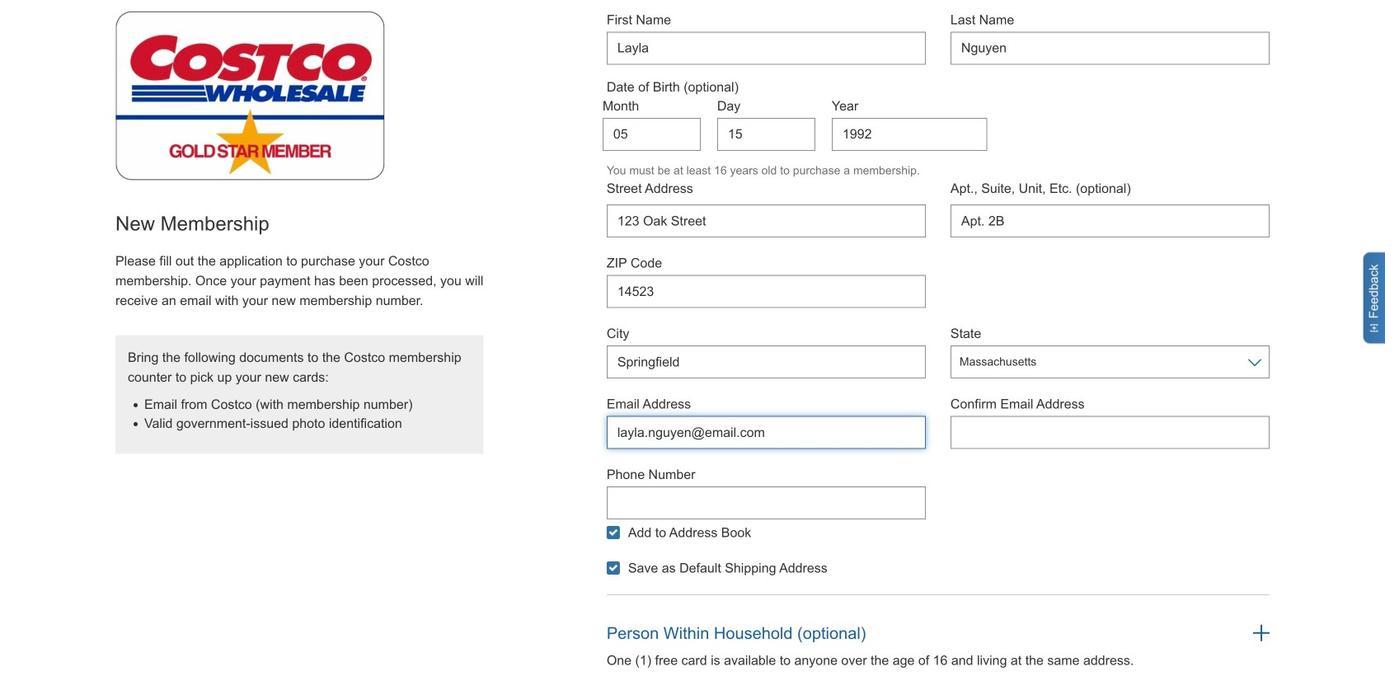 Task type: describe. For each thing, give the bounding box(es) containing it.
DD text field
[[717, 118, 815, 151]]

costco gold star membership card image
[[115, 11, 385, 180]]



Task type: vqa. For each thing, say whether or not it's contained in the screenshot.
DD text box
yes



Task type: locate. For each thing, give the bounding box(es) containing it.
MM text field
[[603, 118, 701, 151]]

None text field
[[951, 205, 1270, 238], [607, 275, 926, 308], [607, 346, 926, 379], [607, 487, 926, 520], [951, 205, 1270, 238], [607, 275, 926, 308], [607, 346, 926, 379], [607, 487, 926, 520]]

None email field
[[607, 416, 926, 449], [951, 416, 1270, 449], [607, 416, 926, 449], [951, 416, 1270, 449]]

None text field
[[607, 32, 926, 65], [951, 32, 1270, 65], [607, 205, 926, 238], [607, 32, 926, 65], [951, 32, 1270, 65], [607, 205, 926, 238]]

YYYY text field
[[832, 118, 987, 151]]



